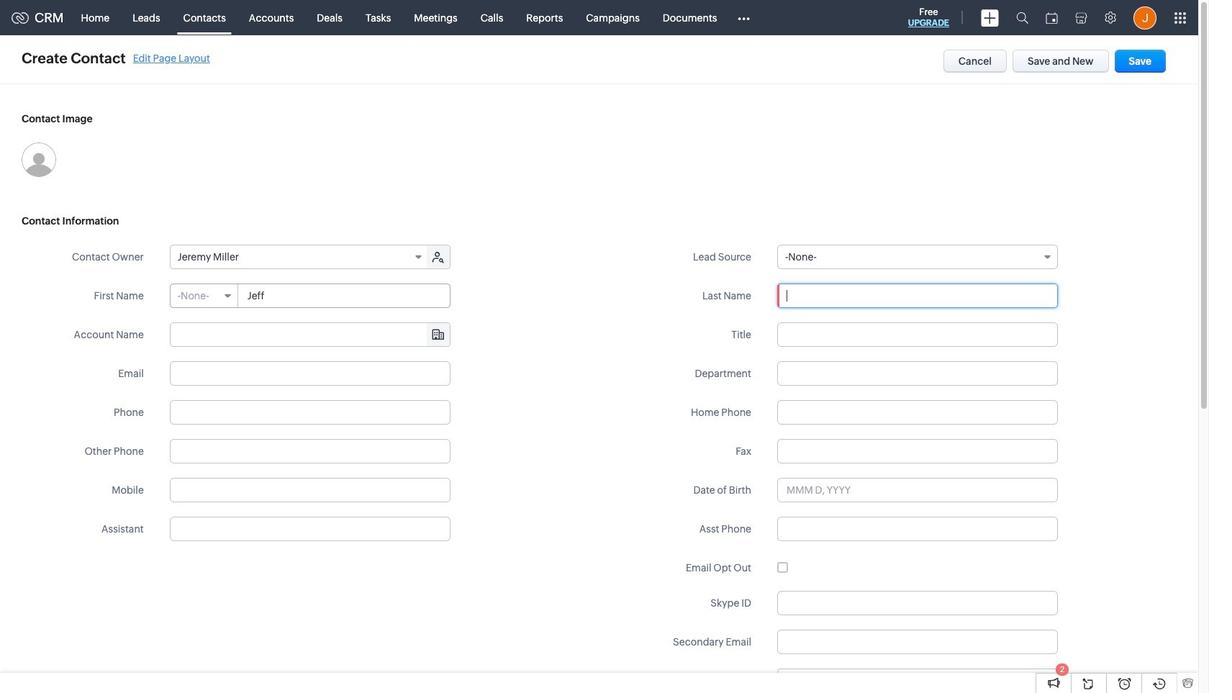 Task type: vqa. For each thing, say whether or not it's contained in the screenshot.
mmm d, yyyy text box
no



Task type: describe. For each thing, give the bounding box(es) containing it.
profile image
[[1134, 6, 1157, 29]]

image image
[[22, 143, 56, 177]]

MMM D, YYYY text field
[[777, 478, 1058, 502]]

create menu image
[[981, 9, 999, 26]]

logo image
[[12, 12, 29, 23]]

Other Modules field
[[729, 6, 760, 29]]



Task type: locate. For each thing, give the bounding box(es) containing it.
None text field
[[170, 361, 450, 386], [777, 400, 1058, 425], [170, 478, 450, 502], [777, 630, 1058, 654], [797, 669, 1057, 692], [170, 361, 450, 386], [777, 400, 1058, 425], [170, 478, 450, 502], [777, 630, 1058, 654], [797, 669, 1057, 692]]

calendar image
[[1046, 12, 1058, 23]]

search image
[[1016, 12, 1029, 24]]

None text field
[[777, 284, 1058, 308], [239, 284, 450, 307], [777, 322, 1058, 347], [777, 361, 1058, 386], [170, 400, 450, 425], [170, 439, 450, 464], [777, 439, 1058, 464], [170, 517, 450, 541], [777, 517, 1058, 541], [777, 591, 1058, 615], [777, 284, 1058, 308], [239, 284, 450, 307], [777, 322, 1058, 347], [777, 361, 1058, 386], [170, 400, 450, 425], [170, 439, 450, 464], [777, 439, 1058, 464], [170, 517, 450, 541], [777, 517, 1058, 541], [777, 591, 1058, 615]]

create menu element
[[972, 0, 1008, 35]]

profile element
[[1125, 0, 1165, 35]]

search element
[[1008, 0, 1037, 35]]

None field
[[777, 245, 1058, 269], [170, 245, 428, 268], [170, 284, 238, 307], [170, 323, 450, 346], [777, 245, 1058, 269], [170, 245, 428, 268], [170, 284, 238, 307], [170, 323, 450, 346]]



